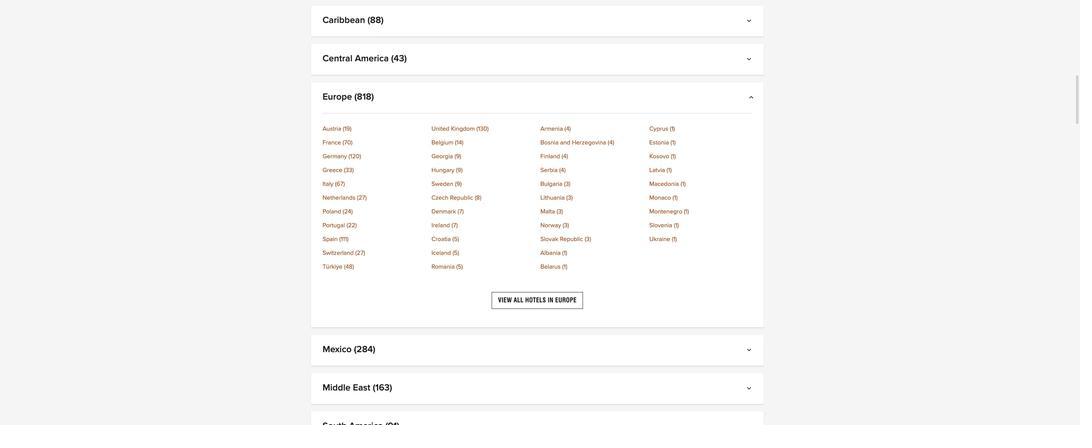 Task type: locate. For each thing, give the bounding box(es) containing it.
(3) down norway (3) link
[[585, 236, 591, 242]]

republic for slovak
[[560, 236, 583, 242]]

0 vertical spatial arrow down image
[[748, 19, 752, 25]]

america
[[355, 54, 389, 63]]

(5) right iceland
[[453, 250, 459, 256]]

(120)
[[349, 153, 361, 160]]

(4) right serbia
[[559, 167, 566, 173]]

(111)
[[339, 236, 349, 242]]

poland
[[323, 209, 341, 215]]

(1)
[[670, 126, 675, 132], [671, 140, 676, 146], [671, 153, 676, 160], [667, 167, 672, 173], [681, 181, 686, 187], [673, 195, 678, 201], [684, 209, 689, 215], [674, 222, 679, 229], [672, 236, 677, 242], [562, 250, 567, 256], [562, 264, 567, 270]]

austria (19) link
[[323, 126, 425, 132]]

monaco
[[649, 195, 671, 201]]

1 vertical spatial (27)
[[355, 250, 365, 256]]

belgium (14)
[[431, 140, 464, 146]]

(9) up czech republic (8)
[[455, 181, 462, 187]]

georgia (9) link
[[431, 153, 534, 160]]

1 vertical spatial republic
[[560, 236, 583, 242]]

hungary (9)
[[431, 167, 463, 173]]

poland (24) link
[[323, 209, 425, 215]]

poland (24)
[[323, 209, 353, 215]]

(1) for montenegro (1)
[[684, 209, 689, 215]]

lithuania
[[540, 195, 565, 201]]

0 vertical spatial (7)
[[458, 209, 464, 215]]

slovak republic (3)
[[540, 236, 591, 242]]

(27) down italy (67) link
[[357, 195, 367, 201]]

(7) for denmark (7)
[[458, 209, 464, 215]]

(5) for croatia (5)
[[452, 236, 459, 242]]

(3) up 'slovak republic (3)'
[[563, 222, 569, 229]]

(3) for lithuania (3)
[[566, 195, 573, 201]]

(27)
[[357, 195, 367, 201], [355, 250, 365, 256]]

bosnia
[[540, 140, 559, 146]]

0 vertical spatial republic
[[450, 195, 473, 201]]

georgia
[[431, 153, 453, 160]]

0 horizontal spatial europe
[[323, 92, 352, 102]]

central
[[323, 54, 352, 63]]

armenia (4)
[[540, 126, 571, 132]]

republic left (8)
[[450, 195, 473, 201]]

(70)
[[343, 140, 353, 146]]

lithuania (3)
[[540, 195, 573, 201]]

(9) down (14)
[[455, 153, 461, 160]]

greece (33)
[[323, 167, 354, 173]]

belgium (14) link
[[431, 140, 534, 146]]

arrow up image
[[748, 96, 752, 102]]

spain (111) link
[[323, 236, 425, 242]]

view
[[498, 297, 512, 304]]

2 vertical spatial (9)
[[455, 181, 462, 187]]

(3) right 'lithuania'
[[566, 195, 573, 201]]

united kingdom (130)
[[431, 126, 489, 132]]

0 horizontal spatial republic
[[450, 195, 473, 201]]

(1) right ukraine
[[672, 236, 677, 242]]

(27) down "spain (111)" link
[[355, 250, 365, 256]]

france (70)
[[323, 140, 353, 146]]

italy
[[323, 181, 333, 187]]

(1) right estonia
[[671, 140, 676, 146]]

(33)
[[344, 167, 354, 173]]

(9) right hungary
[[456, 167, 463, 173]]

estonia
[[649, 140, 669, 146]]

italy (67)
[[323, 181, 345, 187]]

(4) up the and
[[564, 126, 571, 132]]

armenia
[[540, 126, 563, 132]]

0 vertical spatial (27)
[[357, 195, 367, 201]]

middle east (163)
[[323, 384, 392, 393]]

hungary
[[431, 167, 454, 173]]

bosnia and herzegovina (4)
[[540, 140, 614, 146]]

republic
[[450, 195, 473, 201], [560, 236, 583, 242]]

2 vertical spatial arrow down image
[[748, 387, 752, 393]]

(1) right "latvia"
[[667, 167, 672, 173]]

albania (1) link
[[540, 250, 643, 256]]

3 arrow down image from the top
[[748, 387, 752, 393]]

1 vertical spatial (5)
[[453, 250, 459, 256]]

republic down "norway (3)"
[[560, 236, 583, 242]]

ukraine (1)
[[649, 236, 677, 242]]

malta (3) link
[[540, 209, 643, 215]]

montenegro
[[649, 209, 682, 215]]

(3) right the malta
[[557, 209, 563, 215]]

cyprus
[[649, 126, 668, 132]]

0 vertical spatial (9)
[[455, 153, 461, 160]]

(1) right belarus
[[562, 264, 567, 270]]

europe left (818)
[[323, 92, 352, 102]]

(1) right "kosovo"
[[671, 153, 676, 160]]

(1) right cyprus
[[670, 126, 675, 132]]

(4) down the and
[[562, 153, 568, 160]]

arrow down image for (163)
[[748, 387, 752, 393]]

east
[[353, 384, 370, 393]]

(3) for malta (3)
[[557, 209, 563, 215]]

(9) for sweden (9)
[[455, 181, 462, 187]]

1 vertical spatial europe
[[555, 297, 577, 304]]

(1) right macedonia
[[681, 181, 686, 187]]

(5) right 'romania'
[[456, 264, 463, 270]]

kosovo (1)
[[649, 153, 676, 160]]

1 vertical spatial (9)
[[456, 167, 463, 173]]

albania (1)
[[540, 250, 567, 256]]

(1) down 'slovak republic (3)'
[[562, 250, 567, 256]]

0 vertical spatial (5)
[[452, 236, 459, 242]]

1 vertical spatial (7)
[[452, 222, 458, 229]]

germany (120)
[[323, 153, 361, 160]]

denmark (7) link
[[431, 209, 534, 215]]

czech
[[431, 195, 448, 201]]

(5) right croatia
[[452, 236, 459, 242]]

(5) for iceland (5)
[[453, 250, 459, 256]]

monaco (1) link
[[649, 195, 752, 201]]

malta
[[540, 209, 555, 215]]

(1) for monaco (1)
[[673, 195, 678, 201]]

(1) for belarus (1)
[[562, 264, 567, 270]]

belarus (1) link
[[540, 264, 643, 270]]

ireland (7) link
[[431, 222, 534, 229]]

(284)
[[354, 345, 375, 355]]

monaco (1)
[[649, 195, 678, 201]]

(7) right ireland
[[452, 222, 458, 229]]

2 vertical spatial (5)
[[456, 264, 463, 270]]

slovak
[[540, 236, 558, 242]]

1 horizontal spatial republic
[[560, 236, 583, 242]]

(67)
[[335, 181, 345, 187]]

ireland (7)
[[431, 222, 458, 229]]

(4) for finland (4)
[[562, 153, 568, 160]]

belarus
[[540, 264, 561, 270]]

(19)
[[343, 126, 352, 132]]

europe right in
[[555, 297, 577, 304]]

(1) up slovenia (1) link
[[684, 209, 689, 215]]

united
[[431, 126, 449, 132]]

(4) for armenia (4)
[[564, 126, 571, 132]]

czech republic (8)
[[431, 195, 481, 201]]

1 vertical spatial arrow down image
[[748, 57, 752, 63]]

(1) for kosovo (1)
[[671, 153, 676, 160]]

(1) down montenegro (1)
[[674, 222, 679, 229]]

(1) for cyprus (1)
[[670, 126, 675, 132]]

(1) right monaco
[[673, 195, 678, 201]]

(9) for georgia (9)
[[455, 153, 461, 160]]

(3) right bulgaria
[[564, 181, 570, 187]]

(7)
[[458, 209, 464, 215], [452, 222, 458, 229]]

(1) for slovenia (1)
[[674, 222, 679, 229]]

central america (43)
[[323, 54, 407, 63]]

switzerland
[[323, 250, 354, 256]]

(1) for ukraine (1)
[[672, 236, 677, 242]]

2 arrow down image from the top
[[748, 57, 752, 63]]

(7) down czech republic (8)
[[458, 209, 464, 215]]

1 horizontal spatial europe
[[555, 297, 577, 304]]

(9)
[[455, 153, 461, 160], [456, 167, 463, 173], [455, 181, 462, 187]]

arrow down image
[[748, 19, 752, 25], [748, 57, 752, 63], [748, 387, 752, 393]]

united kingdom (130) link
[[431, 126, 534, 132]]

0 vertical spatial europe
[[323, 92, 352, 102]]

germany (120) link
[[323, 153, 425, 160]]



Task type: describe. For each thing, give the bounding box(es) containing it.
(27) for netherlands (27)
[[357, 195, 367, 201]]

netherlands (27) link
[[323, 195, 425, 201]]

latvia
[[649, 167, 665, 173]]

netherlands (27)
[[323, 195, 367, 201]]

(7) for ireland (7)
[[452, 222, 458, 229]]

europe inside view all hotels in europe link
[[555, 297, 577, 304]]

middle
[[323, 384, 351, 393]]

croatia (5)
[[431, 236, 459, 242]]

(1) for latvia (1)
[[667, 167, 672, 173]]

finland (4)
[[540, 153, 568, 160]]

arrow down image for (43)
[[748, 57, 752, 63]]

czech republic (8) link
[[431, 195, 534, 201]]

hotels
[[525, 297, 546, 304]]

arrow down image
[[748, 348, 752, 355]]

(48)
[[344, 264, 354, 270]]

kingdom
[[451, 126, 475, 132]]

(1) for estonia (1)
[[671, 140, 676, 146]]

caribbean
[[323, 16, 365, 25]]

serbia (4) link
[[540, 167, 643, 173]]

(163)
[[373, 384, 392, 393]]

(4) for serbia (4)
[[559, 167, 566, 173]]

(8)
[[475, 195, 481, 201]]

serbia (4)
[[540, 167, 566, 173]]

(4) right herzegovina
[[608, 140, 614, 146]]

sweden
[[431, 181, 453, 187]]

armenia (4) link
[[540, 126, 643, 132]]

hungary (9) link
[[431, 167, 534, 173]]

türkiye (48)
[[323, 264, 354, 270]]

view all hotels in europe link
[[492, 292, 583, 309]]

romania
[[431, 264, 455, 270]]

(1) for macedonia (1)
[[681, 181, 686, 187]]

estonia (1) link
[[649, 140, 752, 146]]

georgia (9)
[[431, 153, 461, 160]]

(3) for norway (3)
[[563, 222, 569, 229]]

(24)
[[343, 209, 353, 215]]

finland
[[540, 153, 560, 160]]

(27) for switzerland (27)
[[355, 250, 365, 256]]

switzerland (27)
[[323, 250, 365, 256]]

(22)
[[347, 222, 357, 229]]

spain
[[323, 236, 338, 242]]

caribbean (88)
[[323, 16, 384, 25]]

romania (5)
[[431, 264, 463, 270]]

republic for czech
[[450, 195, 473, 201]]

iceland (5) link
[[431, 250, 534, 256]]

bulgaria (3)
[[540, 181, 570, 187]]

latvia (1) link
[[649, 167, 752, 173]]

norway (3) link
[[540, 222, 643, 229]]

latvia (1)
[[649, 167, 672, 173]]

lithuania (3) link
[[540, 195, 643, 201]]

mexico (284)
[[323, 345, 375, 355]]

ireland
[[431, 222, 450, 229]]

denmark (7)
[[431, 209, 464, 215]]

slovenia (1) link
[[649, 222, 752, 229]]

france (70) link
[[323, 140, 425, 146]]

(3) for bulgaria (3)
[[564, 181, 570, 187]]

herzegovina
[[572, 140, 606, 146]]

(5) for romania (5)
[[456, 264, 463, 270]]

iceland
[[431, 250, 451, 256]]

bulgaria
[[540, 181, 562, 187]]

spain (111)
[[323, 236, 349, 242]]

denmark
[[431, 209, 456, 215]]

croatia (5) link
[[431, 236, 534, 242]]

cyprus (1) link
[[649, 126, 752, 132]]

slovenia
[[649, 222, 672, 229]]

montenegro (1) link
[[649, 209, 752, 215]]

mexico
[[323, 345, 352, 355]]

belarus (1)
[[540, 264, 567, 270]]

(1) for albania (1)
[[562, 250, 567, 256]]

macedonia (1)
[[649, 181, 686, 187]]

finland (4) link
[[540, 153, 643, 160]]

kosovo
[[649, 153, 669, 160]]

ukraine
[[649, 236, 670, 242]]

1 arrow down image from the top
[[748, 19, 752, 25]]

türkiye
[[323, 264, 342, 270]]

sweden (9)
[[431, 181, 462, 187]]

norway (3)
[[540, 222, 569, 229]]

italy (67) link
[[323, 181, 425, 187]]

(9) for hungary (9)
[[456, 167, 463, 173]]

albania
[[540, 250, 561, 256]]

(130)
[[476, 126, 489, 132]]

austria
[[323, 126, 341, 132]]

portugal
[[323, 222, 345, 229]]

montenegro (1)
[[649, 209, 689, 215]]

sweden (9) link
[[431, 181, 534, 187]]

estonia (1)
[[649, 140, 676, 146]]

slovak republic (3) link
[[540, 236, 643, 242]]

greece (33) link
[[323, 167, 425, 173]]

macedonia (1) link
[[649, 181, 752, 187]]

romania (5) link
[[431, 264, 534, 270]]

iceland (5)
[[431, 250, 459, 256]]

in
[[548, 297, 553, 304]]

portugal (22)
[[323, 222, 357, 229]]

all
[[514, 297, 524, 304]]

slovenia (1)
[[649, 222, 679, 229]]



Task type: vqa. For each thing, say whether or not it's contained in the screenshot.
Republic
yes



